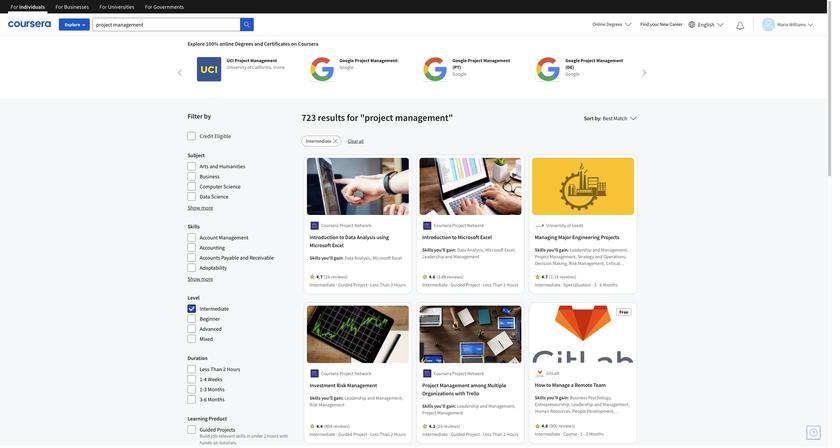 Task type: locate. For each thing, give the bounding box(es) containing it.
1 vertical spatial risk
[[310, 402, 318, 408]]

degrees right online
[[607, 21, 623, 27]]

more
[[201, 205, 213, 211], [201, 276, 213, 283]]

psychology,
[[588, 396, 612, 402]]

1 horizontal spatial 4.7
[[542, 274, 548, 280]]

you'll for investment risk management
[[322, 396, 333, 402]]

2 for investment risk management
[[391, 432, 393, 438]]

reviews) up 'intermediate · specialization · 3 - 6 months'
[[560, 274, 577, 280]]

2 vertical spatial excel
[[392, 255, 402, 262]]

1 horizontal spatial 3
[[586, 432, 589, 438]]

1 horizontal spatial explore
[[188, 40, 205, 47]]

1 horizontal spatial analysis,
[[468, 247, 485, 253]]

0 horizontal spatial university
[[227, 64, 247, 70]]

2 horizontal spatial business
[[570, 396, 588, 402]]

1 vertical spatial excel
[[332, 242, 344, 249]]

0 vertical spatial explore
[[65, 22, 80, 28]]

project inside google project management: google
[[355, 58, 370, 64]]

0 horizontal spatial excel
[[332, 242, 344, 249]]

-
[[598, 282, 599, 288], [584, 432, 585, 438]]

intermediate up the beginner
[[200, 306, 229, 313]]

0 horizontal spatial introduction
[[310, 234, 339, 241]]

1 horizontal spatial business
[[535, 422, 553, 429]]

maria williams button
[[754, 18, 814, 31]]

course
[[564, 432, 577, 438]]

1 1- from the top
[[200, 376, 204, 383]]

1 vertical spatial university
[[547, 223, 566, 229]]

0 vertical spatial 1-
[[200, 376, 204, 383]]

0 vertical spatial projects
[[601, 234, 620, 241]]

to right how
[[547, 382, 551, 389]]

less for project management among multiple organizations with trello
[[483, 432, 492, 438]]

culture,
[[598, 416, 614, 422]]

show
[[188, 205, 200, 211], [188, 276, 200, 283]]

1 show more from the top
[[188, 205, 213, 211]]

0 vertical spatial science
[[224, 183, 241, 190]]

management
[[250, 58, 277, 64], [484, 58, 510, 64], [597, 58, 623, 64], [219, 234, 249, 241], [454, 254, 480, 260], [347, 382, 377, 389], [440, 382, 470, 389], [319, 402, 345, 408], [437, 410, 463, 416]]

in
[[247, 434, 250, 440]]

coursera up introduction to microsoft excel
[[434, 223, 452, 229]]

explore inside popup button
[[65, 22, 80, 28]]

6 down 1-3 months
[[204, 397, 207, 403]]

and
[[254, 40, 263, 47], [210, 163, 218, 170], [445, 254, 453, 260], [240, 255, 249, 261], [367, 396, 375, 402], [594, 402, 602, 408], [480, 404, 488, 410]]

business up computer
[[200, 173, 220, 180]]

1-
[[200, 376, 204, 383], [200, 387, 204, 393]]

1 vertical spatial explore
[[188, 40, 205, 47]]

1 horizontal spatial introduction
[[423, 234, 451, 241]]

1 vertical spatial analysis,
[[355, 255, 372, 262]]

0 vertical spatial 6
[[600, 282, 602, 288]]

and up 4.6 (3.8k reviews)
[[445, 254, 453, 260]]

3 google image from the left
[[536, 57, 560, 81]]

introduction to data analysis using microsoft excel link
[[310, 234, 406, 250]]

coursera up investment
[[321, 371, 339, 377]]

reviews) right "(804"
[[334, 424, 350, 430]]

coursera project network
[[321, 223, 372, 229], [434, 223, 484, 229], [321, 371, 372, 377], [434, 371, 484, 377]]

show notifications image
[[737, 22, 745, 30]]

0 horizontal spatial risk
[[310, 402, 318, 408]]

2 for from the left
[[56, 3, 63, 10]]

manage
[[552, 382, 570, 389]]

1 horizontal spatial -
[[598, 282, 599, 288]]

with inside the project management among multiple organizations with trello
[[455, 391, 465, 397]]

coursera project network up the project management among multiple organizations with trello
[[434, 371, 484, 377]]

management, inside the business psychology, entrepreneurship, leadership and management, human resources, people development, collaboration, communication, culture, business transformation
[[603, 402, 630, 408]]

business up people
[[570, 396, 588, 402]]

uci project management university of california, irvine
[[227, 58, 285, 70]]

coursera for introduction to data analysis using microsoft excel
[[321, 223, 339, 229]]

0 horizontal spatial 4.7
[[317, 274, 323, 280]]

leadership inside "leadership and management, risk management"
[[345, 396, 367, 402]]

0 horizontal spatial projects
[[217, 427, 235, 434]]

build job-relevant skills in under 2 hours with hands-on tutorials.
[[200, 434, 288, 446]]

network up among
[[467, 371, 484, 377]]

coursera right the certificates
[[298, 40, 319, 47]]

gitlab
[[547, 371, 560, 377]]

managing major engineering projects
[[535, 234, 620, 241]]

1 vertical spatial on
[[213, 440, 219, 446]]

california,
[[252, 64, 273, 70]]

network for management
[[355, 371, 372, 377]]

intermediate · guided project · less than 2 hours for management
[[310, 432, 406, 438]]

than
[[380, 282, 390, 288], [493, 282, 503, 288], [211, 366, 222, 373], [380, 432, 390, 438], [493, 432, 503, 438]]

management inside leadership and management, project management
[[437, 410, 463, 416]]

2 horizontal spatial google image
[[536, 57, 560, 81]]

1 vertical spatial business
[[570, 396, 588, 402]]

new
[[660, 21, 669, 27]]

(pt)
[[453, 64, 461, 70]]

1 vertical spatial degrees
[[235, 40, 253, 47]]

2 show from the top
[[188, 276, 200, 283]]

0 horizontal spatial business
[[200, 173, 220, 180]]

intermediate
[[306, 138, 332, 144], [310, 282, 335, 288], [423, 282, 448, 288], [535, 282, 561, 288], [200, 306, 229, 313], [310, 432, 335, 438], [423, 432, 448, 438], [535, 432, 561, 438]]

skills inside group
[[188, 223, 200, 230]]

show for adaptability
[[188, 276, 200, 283]]

network up analysis
[[355, 223, 372, 229]]

guided inside learning product "group"
[[200, 427, 216, 434]]

1 horizontal spatial degrees
[[607, 21, 623, 27]]

0 vertical spatial 3
[[594, 282, 597, 288]]

all
[[359, 138, 364, 144]]

of left leeds
[[567, 223, 571, 229]]

excel,
[[505, 247, 516, 253]]

microsoft inside introduction to microsoft excel link
[[458, 234, 480, 241]]

show more button
[[188, 204, 213, 212], [188, 275, 213, 283]]

google image for google
[[310, 57, 334, 81]]

2 introduction from the left
[[423, 234, 451, 241]]

1 horizontal spatial of
[[567, 223, 571, 229]]

coursera for investment risk management
[[321, 371, 339, 377]]

how to manage a remote team link
[[535, 382, 632, 390]]

accounts
[[200, 255, 220, 261]]

·
[[336, 282, 337, 288], [368, 282, 370, 288], [449, 282, 450, 288], [481, 282, 482, 288], [562, 282, 563, 288], [592, 282, 593, 288], [336, 432, 337, 438], [368, 432, 370, 438], [449, 432, 450, 438], [481, 432, 482, 438], [562, 432, 563, 438], [578, 432, 580, 438]]

projects up tutorials.
[[217, 427, 235, 434]]

show more
[[188, 205, 213, 211], [188, 276, 213, 283]]

risk down investment
[[310, 402, 318, 408]]

management, inside leadership and management, project management
[[489, 404, 516, 410]]

1 vertical spatial 3
[[204, 387, 207, 393]]

intermediate inside button
[[306, 138, 332, 144]]

for left businesses
[[56, 3, 63, 10]]

2 horizontal spatial to
[[547, 382, 551, 389]]

6 inside duration group
[[204, 397, 207, 403]]

(804
[[324, 424, 333, 430]]

and inside data analysis, microsoft excel, leadership and management
[[445, 254, 453, 260]]

using
[[377, 234, 389, 241]]

management inside the project management among multiple organizations with trello
[[440, 382, 470, 389]]

0 vertical spatial university
[[227, 64, 247, 70]]

hours for project management among multiple organizations with trello
[[507, 432, 519, 438]]

management inside google project management (pt) google
[[484, 58, 510, 64]]

intermediate down 4.8
[[535, 432, 561, 438]]

and inside skills group
[[240, 255, 249, 261]]

6
[[600, 282, 602, 288], [204, 397, 207, 403]]

2 4.7 from the left
[[542, 274, 548, 280]]

google project management (pt) google
[[453, 58, 510, 77]]

intermediate down the 4.2
[[423, 432, 448, 438]]

on inside build job-relevant skills in under 2 hours with hands-on tutorials.
[[213, 440, 219, 446]]

1 show from the top
[[188, 205, 200, 211]]

explore left 100%
[[188, 40, 205, 47]]

for left governments
[[145, 3, 153, 10]]

4.7 for managing major engineering projects
[[542, 274, 548, 280]]

reviews)
[[331, 274, 348, 280], [447, 274, 464, 280], [560, 274, 577, 280], [334, 424, 350, 430], [444, 424, 460, 430], [559, 424, 575, 430]]

you'll down investment
[[322, 396, 333, 402]]

:
[[601, 115, 602, 122], [455, 247, 457, 253], [568, 247, 569, 253], [343, 255, 344, 262], [343, 396, 344, 402], [568, 396, 569, 402], [455, 404, 457, 410]]

explore down for businesses
[[65, 22, 80, 28]]

show more button down adaptability in the left of the page
[[188, 275, 213, 283]]

google image
[[310, 57, 334, 81], [423, 57, 447, 81], [536, 57, 560, 81]]

guided down 4.7 (2k reviews)
[[338, 282, 353, 288]]

science down humanities in the left of the page
[[224, 183, 241, 190]]

0 vertical spatial -
[[598, 282, 599, 288]]

management, for project management among multiple organizations with trello
[[489, 404, 516, 410]]

show more for data science
[[188, 205, 213, 211]]

management, inside "leadership and management, risk management"
[[376, 396, 403, 402]]

0 vertical spatial risk
[[337, 382, 346, 389]]

2 google image from the left
[[423, 57, 447, 81]]

to up data analysis, microsoft excel, leadership and management at right bottom
[[452, 234, 457, 241]]

0 horizontal spatial 6
[[204, 397, 207, 403]]

skills you'll gain : down organizations
[[423, 404, 458, 410]]

relevant
[[219, 434, 235, 440]]

intermediate · guided project · less than 2 hours down 4.4 (804 reviews)
[[310, 432, 406, 438]]

reviews) up the intermediate · course · 1 - 3 months
[[559, 424, 575, 430]]

find your new career link
[[637, 20, 686, 29]]

microsoft up (2k
[[310, 242, 331, 249]]

3 for from the left
[[100, 3, 107, 10]]

more down adaptability in the left of the page
[[201, 276, 213, 283]]

0 vertical spatial on
[[291, 40, 297, 47]]

data down computer
[[200, 193, 210, 200]]

coursera image
[[8, 19, 51, 30]]

skills down how
[[535, 396, 546, 402]]

university down uci
[[227, 64, 247, 70]]

google project management (de) google
[[566, 58, 623, 77]]

intermediate down 4.6
[[423, 282, 448, 288]]

account management
[[200, 234, 249, 241]]

skills up 4.6
[[423, 247, 433, 253]]

skills you'll gain : for excel
[[423, 247, 458, 253]]

skills up account
[[188, 223, 200, 230]]

1 horizontal spatial university
[[547, 223, 566, 229]]

- right the specialization
[[598, 282, 599, 288]]

- for projects
[[598, 282, 599, 288]]

show more down data science
[[188, 205, 213, 211]]

reviews) for microsoft
[[447, 274, 464, 280]]

coursera for project management among multiple organizations with trello
[[434, 371, 452, 377]]

2 horizontal spatial management,
[[603, 402, 630, 408]]

explore for explore 100% online degrees and certificates on coursera
[[188, 40, 205, 47]]

1 horizontal spatial projects
[[601, 234, 620, 241]]

2 vertical spatial business
[[535, 422, 553, 429]]

guided for introduction to microsoft excel
[[451, 282, 465, 288]]

1 horizontal spatial google image
[[423, 57, 447, 81]]

0 vertical spatial more
[[201, 205, 213, 211]]

project inside the uci project management university of california, irvine
[[235, 58, 250, 64]]

intermediate for introduction to data analysis using microsoft excel
[[310, 282, 335, 288]]

show more for adaptability
[[188, 276, 213, 283]]

1 show more button from the top
[[188, 204, 213, 212]]

intermediate for project management among multiple organizations with trello
[[423, 432, 448, 438]]

network up introduction to microsoft excel link
[[467, 223, 484, 229]]

microsoft inside introduction to data analysis using microsoft excel
[[310, 242, 331, 249]]

google project management: google
[[340, 58, 399, 70]]

engineering
[[573, 234, 600, 241]]

1- left weeks
[[200, 376, 204, 383]]

and down psychology,
[[594, 402, 602, 408]]

universities
[[108, 3, 134, 10]]

microsoft
[[458, 234, 480, 241], [310, 242, 331, 249], [486, 247, 504, 253], [373, 255, 391, 262]]

leadership up people
[[572, 402, 594, 408]]

1 vertical spatial 6
[[204, 397, 207, 403]]

to for manage
[[547, 382, 551, 389]]

network for among
[[467, 371, 484, 377]]

and right payable at the bottom left of the page
[[240, 255, 249, 261]]

than for introduction to microsoft excel
[[493, 282, 503, 288]]

collaboration,
[[535, 416, 563, 422]]

data inside data analysis, microsoft excel, leadership and management
[[458, 247, 467, 253]]

show more button for adaptability
[[188, 275, 213, 283]]

learning
[[188, 416, 208, 423]]

on down job-
[[213, 440, 219, 446]]

guided down learning product
[[200, 427, 216, 434]]

guided down 4.6 (3.8k reviews)
[[451, 282, 465, 288]]

2 for introduction to data analysis using microsoft excel
[[391, 282, 393, 288]]

1 vertical spatial 1-
[[200, 387, 204, 393]]

you'll for introduction to microsoft excel
[[434, 247, 446, 253]]

computer science
[[200, 183, 241, 190]]

1 horizontal spatial to
[[452, 234, 457, 241]]

- right 1 at the right of the page
[[584, 432, 585, 438]]

2 for introduction to microsoft excel
[[504, 282, 506, 288]]

0 horizontal spatial to
[[340, 234, 344, 241]]

intermediate down "4.4"
[[310, 432, 335, 438]]

account
[[200, 234, 218, 241]]

leadership and management, project management
[[423, 404, 516, 416]]

0 vertical spatial show more
[[188, 205, 213, 211]]

coursera up introduction to data analysis using microsoft excel
[[321, 223, 339, 229]]

management inside skills group
[[219, 234, 249, 241]]

project inside google project management (de) google
[[581, 58, 596, 64]]

intermediate · course · 1 - 3 months
[[535, 432, 604, 438]]

1 horizontal spatial with
[[455, 391, 465, 397]]

hours for introduction to microsoft excel
[[507, 282, 519, 288]]

university
[[227, 64, 247, 70], [547, 223, 566, 229]]

leadership inside data analysis, microsoft excel, leadership and management
[[423, 254, 444, 260]]

1 vertical spatial with
[[280, 434, 288, 440]]

0 horizontal spatial with
[[280, 434, 288, 440]]

project
[[235, 58, 250, 64], [355, 58, 370, 64], [468, 58, 483, 64], [581, 58, 596, 64], [340, 223, 354, 229], [453, 223, 467, 229], [354, 282, 368, 288], [466, 282, 480, 288], [340, 371, 354, 377], [453, 371, 467, 377], [423, 382, 439, 389], [423, 410, 437, 416], [354, 432, 368, 438], [466, 432, 480, 438]]

microsoft up data analysis, microsoft excel, leadership and management at right bottom
[[458, 234, 480, 241]]

2 horizontal spatial excel
[[481, 234, 492, 241]]

0 vertical spatial business
[[200, 173, 220, 180]]

explore for explore
[[65, 22, 80, 28]]

(2k
[[324, 274, 330, 280]]

data left analysis
[[345, 234, 356, 241]]

1 horizontal spatial on
[[291, 40, 297, 47]]

reviews) right (3.8k
[[447, 274, 464, 280]]

you'll up entrepreneurship,
[[547, 396, 558, 402]]

management inside "leadership and management, risk management"
[[319, 402, 345, 408]]

coursera project network up introduction to data analysis using microsoft excel
[[321, 223, 372, 229]]

with
[[455, 391, 465, 397], [280, 434, 288, 440]]

with left trello on the bottom of page
[[455, 391, 465, 397]]

reviews) for among
[[444, 424, 460, 430]]

management,
[[376, 396, 403, 402], [603, 402, 630, 408], [489, 404, 516, 410]]

for for businesses
[[56, 3, 63, 10]]

microsoft left excel,
[[486, 247, 504, 253]]

maria williams
[[778, 21, 806, 27]]

1 4.7 from the left
[[317, 274, 323, 280]]

business for business psychology, entrepreneurship, leadership and management, human resources, people development, collaboration, communication, culture, business transformation
[[570, 396, 588, 402]]

science down computer science
[[211, 193, 229, 200]]

1 horizontal spatial by
[[595, 115, 601, 122]]

1 vertical spatial show more
[[188, 276, 213, 283]]

business inside subject group
[[200, 173, 220, 180]]

on
[[291, 40, 297, 47], [213, 440, 219, 446]]

0 horizontal spatial by
[[204, 112, 211, 120]]

0 vertical spatial of
[[248, 64, 251, 70]]

skills down investment
[[310, 396, 321, 402]]

2 inside build job-relevant skills in under 2 hours with hands-on tutorials.
[[264, 434, 266, 440]]

skills group
[[188, 223, 298, 272]]

show more down adaptability in the left of the page
[[188, 276, 213, 283]]

duration group
[[188, 355, 298, 404]]

coursera up organizations
[[434, 371, 452, 377]]

analysis, down introduction to data analysis using microsoft excel link at the bottom
[[355, 255, 372, 262]]

1 vertical spatial show more button
[[188, 275, 213, 283]]

for left universities
[[100, 3, 107, 10]]

0 horizontal spatial of
[[248, 64, 251, 70]]

0 horizontal spatial 3
[[204, 387, 207, 393]]

for left the individuals
[[11, 3, 18, 10]]

explore 100% online degrees and certificates on coursera
[[188, 40, 319, 47]]

0 vertical spatial show
[[188, 205, 200, 211]]

4.7 (2k reviews)
[[317, 274, 348, 280]]

0 vertical spatial with
[[455, 391, 465, 397]]

for governments
[[145, 3, 184, 10]]

3 down 4
[[204, 387, 207, 393]]

0 vertical spatial degrees
[[607, 21, 623, 27]]

hours for introduction to data analysis using microsoft excel
[[394, 282, 406, 288]]

- for a
[[584, 432, 585, 438]]

data
[[200, 193, 210, 200], [345, 234, 356, 241], [458, 247, 467, 253], [345, 255, 354, 262]]

months right the specialization
[[603, 282, 618, 288]]

more for data science
[[201, 205, 213, 211]]

1 vertical spatial show
[[188, 276, 200, 283]]

3 right the specialization
[[594, 282, 597, 288]]

0 horizontal spatial management,
[[376, 396, 403, 402]]

google image for (pt)
[[423, 57, 447, 81]]

guided for project management among multiple organizations with trello
[[451, 432, 465, 438]]

hours for investment risk management
[[394, 432, 406, 438]]

show up level on the left bottom
[[188, 276, 200, 283]]

4.8 (900 reviews)
[[542, 424, 575, 430]]

0 horizontal spatial -
[[584, 432, 585, 438]]

introduction inside introduction to data analysis using microsoft excel
[[310, 234, 339, 241]]

2 show more from the top
[[188, 276, 213, 283]]

intermediate · guided project · less than 2 hours down skills you'll gain : data analysis, microsoft excel
[[310, 282, 406, 288]]

you'll down organizations
[[434, 404, 446, 410]]

multiple
[[488, 382, 507, 389]]

2 show more button from the top
[[188, 275, 213, 283]]

2 vertical spatial 3
[[586, 432, 589, 438]]

1 vertical spatial -
[[584, 432, 585, 438]]

: down the project management among multiple organizations with trello
[[455, 404, 457, 410]]

business for business
[[200, 173, 220, 180]]

network for data
[[355, 223, 372, 229]]

1 vertical spatial science
[[211, 193, 229, 200]]

2 more from the top
[[201, 276, 213, 283]]

2 horizontal spatial 3
[[594, 282, 597, 288]]

1 vertical spatial more
[[201, 276, 213, 283]]

excel
[[481, 234, 492, 241], [332, 242, 344, 249], [392, 255, 402, 262]]

managing major engineering projects link
[[535, 234, 632, 242]]

beginner
[[200, 316, 220, 323]]

help center image
[[810, 429, 818, 437]]

coursera project network up introduction to microsoft excel
[[434, 223, 484, 229]]

reviews) for engineering
[[560, 274, 577, 280]]

6 right the specialization
[[600, 282, 602, 288]]

risk right investment
[[337, 382, 346, 389]]

3 right 1 at the right of the page
[[586, 432, 589, 438]]

and down investment risk management link
[[367, 396, 375, 402]]

to inside introduction to data analysis using microsoft excel
[[340, 234, 344, 241]]

degrees
[[607, 21, 623, 27], [235, 40, 253, 47]]

100%
[[206, 40, 219, 47]]

intermediate for investment risk management
[[310, 432, 335, 438]]

1 introduction from the left
[[310, 234, 339, 241]]

science for data science
[[211, 193, 229, 200]]

to for data
[[340, 234, 344, 241]]

introduction for introduction to data analysis using microsoft excel
[[310, 234, 339, 241]]

skills you'll gain : up entrepreneurship,
[[535, 396, 570, 402]]

intermediate · guided project · less than 2 hours down leadership and management, project management at the bottom right
[[423, 432, 519, 438]]

university up major
[[547, 223, 566, 229]]

coursera project network for among
[[434, 371, 484, 377]]

1 more from the top
[[201, 205, 213, 211]]

reviews) right the '(24'
[[444, 424, 460, 430]]

0 vertical spatial show more button
[[188, 204, 213, 212]]

online degrees
[[593, 21, 623, 27]]

for for governments
[[145, 3, 153, 10]]

than inside duration group
[[211, 366, 222, 373]]

with inside build job-relevant skills in under 2 hours with hands-on tutorials.
[[280, 434, 288, 440]]

0 horizontal spatial google image
[[310, 57, 334, 81]]

introduction to microsoft excel
[[423, 234, 492, 241]]

skills you'll gain : down introduction to microsoft excel
[[423, 247, 458, 253]]

than for investment risk management
[[380, 432, 390, 438]]

coursera for introduction to microsoft excel
[[434, 223, 452, 229]]

show down data science
[[188, 205, 200, 211]]

2 1- from the top
[[200, 387, 204, 393]]

and inside leadership and management, project management
[[480, 404, 488, 410]]

1 google image from the left
[[310, 57, 334, 81]]

show for data science
[[188, 205, 200, 211]]

intermediate for introduction to microsoft excel
[[423, 282, 448, 288]]

show more button for data science
[[188, 204, 213, 212]]

less for investment risk management
[[371, 432, 379, 438]]

project inside leadership and management, project management
[[423, 410, 437, 416]]

1 horizontal spatial management,
[[489, 404, 516, 410]]

1 vertical spatial projects
[[217, 427, 235, 434]]

intermediate for how to manage a remote team
[[535, 432, 561, 438]]

1 for from the left
[[11, 3, 18, 10]]

duration
[[188, 355, 208, 362]]

analysis, down introduction to microsoft excel link
[[468, 247, 485, 253]]

0 vertical spatial analysis,
[[468, 247, 485, 253]]

tutorials.
[[220, 440, 237, 446]]

job-
[[211, 434, 219, 440]]

1 horizontal spatial 6
[[600, 282, 602, 288]]

management inside the uci project management university of california, irvine
[[250, 58, 277, 64]]

microsoft inside data analysis, microsoft excel, leadership and management
[[486, 247, 504, 253]]

1 vertical spatial of
[[567, 223, 571, 229]]

intermediate down (2k
[[310, 282, 335, 288]]

with right hours
[[280, 434, 288, 440]]

you'll down managing
[[547, 247, 558, 253]]

0 horizontal spatial on
[[213, 440, 219, 446]]

explore button
[[59, 19, 90, 31]]

months right 1 at the right of the page
[[590, 432, 604, 438]]

intermediate · guided project · less than 2 hours down 4.6 (3.8k reviews)
[[423, 282, 519, 288]]

0 horizontal spatial explore
[[65, 22, 80, 28]]

intermediate inside 'level' group
[[200, 306, 229, 313]]

skills you'll gain :
[[423, 247, 458, 253], [535, 247, 570, 253], [310, 396, 345, 402], [535, 396, 570, 402], [423, 404, 458, 410]]

for
[[11, 3, 18, 10], [56, 3, 63, 10], [100, 3, 107, 10], [145, 3, 153, 10]]

degrees right 'online'
[[235, 40, 253, 47]]

0 vertical spatial excel
[[481, 234, 492, 241]]

4 for from the left
[[145, 3, 153, 10]]

microsoft down using
[[373, 255, 391, 262]]

for businesses
[[56, 3, 89, 10]]

None search field
[[93, 18, 254, 31]]



Task type: vqa. For each thing, say whether or not it's contained in the screenshot.


Task type: describe. For each thing, give the bounding box(es) containing it.
analysis
[[357, 234, 376, 241]]

723 results for "project management"
[[302, 112, 453, 124]]

skills down organizations
[[423, 404, 433, 410]]

people
[[573, 409, 586, 415]]

(24
[[437, 424, 443, 430]]

1-4 weeks
[[200, 376, 222, 383]]

4.4
[[317, 424, 323, 430]]

4.7 for introduction to data analysis using microsoft excel
[[317, 274, 323, 280]]

months down 1-3 months
[[208, 397, 225, 403]]

build
[[200, 434, 210, 440]]

english
[[698, 21, 715, 28]]

arts and humanities
[[200, 163, 245, 170]]

skills
[[236, 434, 246, 440]]

under
[[251, 434, 263, 440]]

2 inside duration group
[[223, 366, 226, 373]]

eligible
[[215, 133, 231, 140]]

organizations
[[423, 391, 454, 397]]

intermediate · guided project · less than 2 hours for among
[[423, 432, 519, 438]]

gain for investment risk management
[[334, 396, 343, 402]]

: down major
[[568, 247, 569, 253]]

coursera project network for management
[[321, 371, 372, 377]]

by for sort
[[595, 115, 601, 122]]

you'll for project management among multiple organizations with trello
[[434, 404, 446, 410]]

than for introduction to data analysis using microsoft excel
[[380, 282, 390, 288]]

management inside google project management (de) google
[[597, 58, 623, 64]]

1 horizontal spatial excel
[[392, 255, 402, 262]]

best
[[603, 115, 613, 122]]

banner navigation
[[5, 0, 189, 19]]

skills down managing
[[535, 247, 546, 253]]

match
[[614, 115, 628, 122]]

career
[[670, 21, 683, 27]]

you'll up (2k
[[322, 255, 333, 262]]

subject group
[[188, 151, 298, 201]]

less for introduction to data analysis using microsoft excel
[[371, 282, 379, 288]]

data inside introduction to data analysis using microsoft excel
[[345, 234, 356, 241]]

for universities
[[100, 3, 134, 10]]

level
[[188, 295, 200, 301]]

management inside data analysis, microsoft excel, leadership and management
[[454, 254, 480, 260]]

sort
[[584, 115, 594, 122]]

: down how to manage a remote team
[[568, 396, 569, 402]]

(900
[[550, 424, 558, 430]]

project inside the project management among multiple organizations with trello
[[423, 382, 439, 389]]

1- for 3
[[200, 387, 204, 393]]

intermediate · guided project · less than 2 hours for microsoft
[[423, 282, 519, 288]]

clear all
[[348, 138, 364, 144]]

4.7 (1.1k reviews)
[[542, 274, 577, 280]]

project inside google project management (pt) google
[[468, 58, 483, 64]]

team
[[594, 382, 606, 389]]

network for microsoft
[[467, 223, 484, 229]]

english button
[[686, 13, 727, 35]]

less inside duration group
[[200, 366, 210, 373]]

skills you'll gain : data analysis, microsoft excel
[[310, 255, 402, 262]]

and left the certificates
[[254, 40, 263, 47]]

arts
[[200, 163, 209, 170]]

transformation
[[553, 422, 584, 429]]

less for introduction to microsoft excel
[[483, 282, 492, 288]]

1
[[581, 432, 583, 438]]

0 horizontal spatial analysis,
[[355, 255, 372, 262]]

to for microsoft
[[452, 234, 457, 241]]

gain for how to manage a remote team
[[559, 396, 568, 402]]

gain up 4.7 (2k reviews)
[[334, 255, 343, 262]]

and inside the business psychology, entrepreneurship, leadership and management, human resources, people development, collaboration, communication, culture, business transformation
[[594, 402, 602, 408]]

introduction for introduction to microsoft excel
[[423, 234, 451, 241]]

projects inside learning product "group"
[[217, 427, 235, 434]]

"project
[[360, 112, 393, 124]]

hours
[[267, 434, 279, 440]]

and inside "leadership and management, risk management"
[[367, 396, 375, 402]]

subject
[[188, 152, 205, 159]]

humanities
[[219, 163, 245, 170]]

skills you'll gain : down managing
[[535, 247, 570, 253]]

1 horizontal spatial risk
[[337, 382, 346, 389]]

receivable
[[250, 255, 274, 261]]

3-
[[200, 397, 204, 403]]

0 horizontal spatial degrees
[[235, 40, 253, 47]]

by for filter
[[204, 112, 211, 120]]

projects inside 'link'
[[601, 234, 620, 241]]

maria
[[778, 21, 789, 27]]

intermediate · guided project · less than 2 hours for data
[[310, 282, 406, 288]]

accounting
[[200, 245, 225, 251]]

reviews) for management
[[334, 424, 350, 430]]

google image for (de)
[[536, 57, 560, 81]]

credit eligible
[[200, 133, 231, 140]]

investment
[[310, 382, 336, 389]]

4.4 (804 reviews)
[[317, 424, 350, 430]]

: left best
[[601, 115, 602, 122]]

learning product
[[188, 416, 227, 423]]

human
[[535, 409, 550, 415]]

intermediate for managing major engineering projects
[[535, 282, 561, 288]]

reviews) for data
[[331, 274, 348, 280]]

major
[[559, 234, 572, 241]]

723
[[302, 112, 316, 124]]

adaptability
[[200, 265, 227, 271]]

remote
[[575, 382, 593, 389]]

a
[[571, 382, 574, 389]]

leadership inside the business psychology, entrepreneurship, leadership and management, human resources, people development, collaboration, communication, culture, business transformation
[[572, 402, 594, 408]]

1- for 4
[[200, 376, 204, 383]]

4.2
[[429, 424, 436, 430]]

find
[[641, 21, 650, 27]]

4.6
[[429, 274, 436, 280]]

less than 2 hours
[[200, 366, 240, 373]]

gain for introduction to microsoft excel
[[447, 247, 455, 253]]

how to manage a remote team
[[535, 382, 606, 389]]

hours inside duration group
[[227, 366, 240, 373]]

skills you'll gain : for multiple
[[423, 404, 458, 410]]

intermediate · specialization · 3 - 6 months
[[535, 282, 618, 288]]

data analysis, microsoft excel, leadership and management
[[423, 247, 516, 260]]

learning product group
[[188, 415, 298, 447]]

university of leeds
[[547, 223, 584, 229]]

introduction to microsoft excel link
[[423, 234, 519, 242]]

university inside the uci project management university of california, irvine
[[227, 64, 247, 70]]

uci
[[227, 58, 234, 64]]

you'll for how to manage a remote team
[[547, 396, 558, 402]]

skills you'll gain : for a
[[535, 396, 570, 402]]

months down weeks
[[208, 387, 225, 393]]

gain down major
[[559, 247, 568, 253]]

guided for investment risk management
[[338, 432, 353, 438]]

: down introduction to microsoft excel
[[455, 247, 457, 253]]

gain for project management among multiple organizations with trello
[[447, 404, 455, 410]]

project management among multiple organizations with trello
[[423, 382, 507, 397]]

1-3 months
[[200, 387, 225, 393]]

for for individuals
[[11, 3, 18, 10]]

for individuals
[[11, 3, 45, 10]]

What do you want to learn? text field
[[93, 18, 241, 31]]

your
[[650, 21, 659, 27]]

than for project management among multiple organizations with trello
[[493, 432, 503, 438]]

guided for introduction to data analysis using microsoft excel
[[338, 282, 353, 288]]

payable
[[221, 255, 239, 261]]

online
[[593, 21, 606, 27]]

irvine
[[274, 64, 285, 70]]

leadership inside leadership and management, project management
[[458, 404, 479, 410]]

skills you'll gain : down investment
[[310, 396, 345, 402]]

sort by : best match
[[584, 115, 628, 122]]

coursera project network for microsoft
[[434, 223, 484, 229]]

investment risk management
[[310, 382, 377, 389]]

excel inside introduction to data analysis using microsoft excel
[[332, 242, 344, 249]]

science for computer science
[[224, 183, 241, 190]]

: down investment risk management
[[343, 396, 344, 402]]

data inside subject group
[[200, 193, 210, 200]]

resources,
[[551, 409, 572, 415]]

and inside subject group
[[210, 163, 218, 170]]

3 inside duration group
[[204, 387, 207, 393]]

business psychology, entrepreneurship, leadership and management, human resources, people development, collaboration, communication, culture, business transformation
[[535, 396, 630, 429]]

reviews) for manage
[[559, 424, 575, 430]]

product
[[209, 416, 227, 423]]

managing
[[535, 234, 558, 241]]

management, for investment risk management
[[376, 396, 403, 402]]

skills up 4.7 (2k reviews)
[[310, 255, 321, 262]]

level group
[[188, 294, 298, 344]]

: down introduction to data analysis using microsoft excel
[[343, 255, 344, 262]]

coursera project network for data
[[321, 223, 372, 229]]

analysis, inside data analysis, microsoft excel, leadership and management
[[468, 247, 485, 253]]

specialization
[[564, 282, 591, 288]]

of inside the uci project management university of california, irvine
[[248, 64, 251, 70]]

hands-
[[200, 440, 213, 446]]

results
[[318, 112, 345, 124]]

risk inside "leadership and management, risk management"
[[310, 402, 318, 408]]

2 for project management among multiple organizations with trello
[[504, 432, 506, 438]]

williams
[[790, 21, 806, 27]]

filter by
[[188, 112, 211, 120]]

3-6 months
[[200, 397, 225, 403]]

investment risk management link
[[310, 382, 406, 390]]

for for universities
[[100, 3, 107, 10]]

management"
[[395, 112, 453, 124]]

data down introduction to data analysis using microsoft excel
[[345, 255, 354, 262]]

more for adaptability
[[201, 276, 213, 283]]

governments
[[154, 3, 184, 10]]

university of california, irvine image
[[197, 57, 221, 81]]

communication,
[[564, 416, 597, 422]]

degrees inside dropdown button
[[607, 21, 623, 27]]



